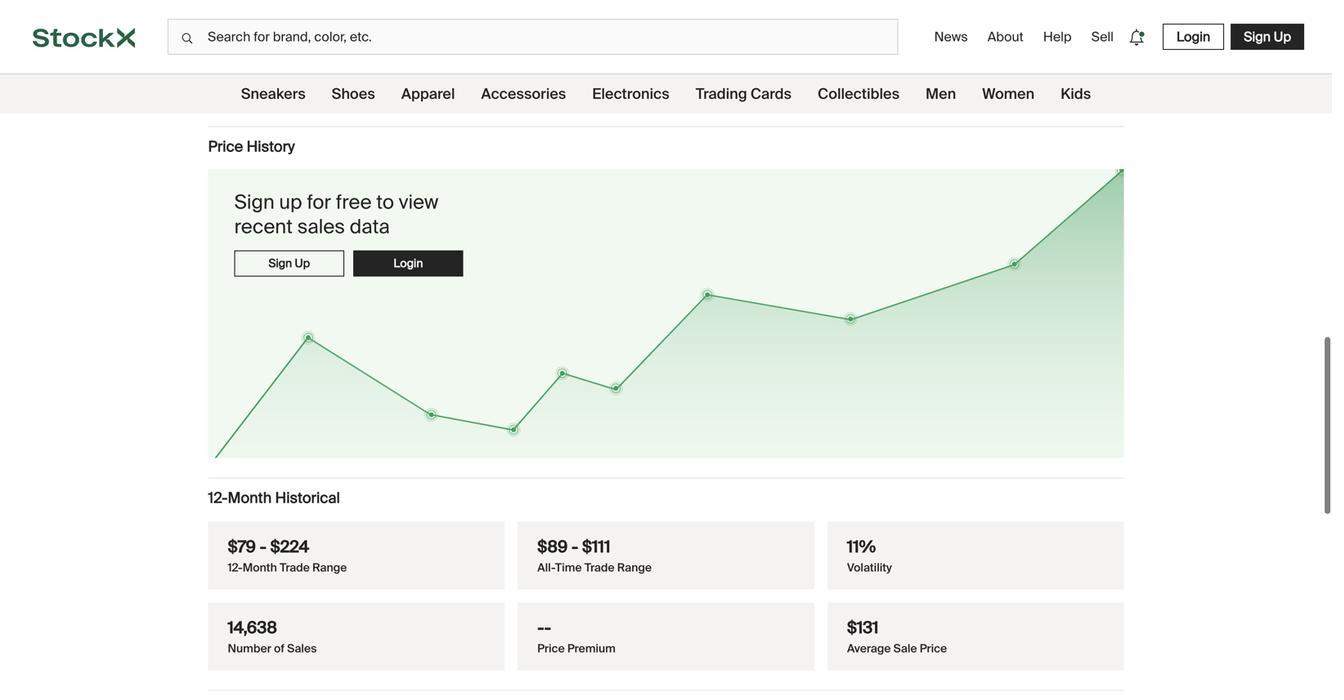 Task type: vqa. For each thing, say whether or not it's contained in the screenshot.
data
yes



Task type: locate. For each thing, give the bounding box(es) containing it.
sign up
[[1245, 28, 1292, 45], [269, 256, 310, 271]]

2 ship from the left
[[476, 79, 497, 92]]

panda
[[656, 11, 689, 27]]

low up curry
[[479, 0, 501, 11]]

- inside $79         -          $224 12-month trade range
[[260, 537, 267, 558]]

trade down $111
[[585, 561, 615, 576]]

(2024)
[[500, 11, 534, 27]]

0 vertical spatial login button
[[1163, 24, 1225, 50]]

month up the $79
[[228, 489, 272, 508]]

0 horizontal spatial xpress ship
[[274, 79, 329, 92]]

range for $111
[[618, 561, 652, 576]]

kids link
[[1061, 74, 1092, 114]]

shrek
[[327, 11, 357, 27]]

clog
[[331, 0, 356, 11]]

trade down $224
[[280, 561, 310, 576]]

dunk up black
[[617, 0, 644, 11]]

low inside nike dunk low qs co.jp reverse curry (2024)
[[479, 0, 501, 11]]

1 dunk from the left
[[449, 0, 477, 11]]

12- up the $79
[[208, 489, 228, 508]]

number
[[228, 642, 271, 657]]

1 vertical spatial month
[[243, 561, 277, 576]]

xpress ship down $98
[[610, 79, 664, 92]]

12-month historical
[[208, 489, 340, 508]]

premium
[[568, 642, 616, 657]]

nike inside nike dunk low qs co.jp reverse curry (2024)
[[423, 0, 446, 11]]

login
[[1177, 28, 1211, 45], [394, 256, 423, 271]]

xpress ship down $85
[[442, 79, 497, 92]]

range for $224
[[313, 561, 347, 576]]

dunk inside nike dunk low qs co.jp reverse curry (2024)
[[449, 0, 477, 11]]

Search... search field
[[168, 19, 899, 55]]

login for the right login button
[[1177, 28, 1211, 45]]

-
[[260, 537, 267, 558], [572, 537, 579, 558], [538, 618, 545, 639], [545, 618, 551, 639]]

sneakers
[[241, 85, 306, 103]]

ship left trading
[[644, 79, 664, 92]]

2 low from the left
[[647, 0, 669, 11]]

0 horizontal spatial xpress
[[274, 79, 306, 92]]

login button down data
[[354, 251, 463, 277]]

sign up for free to view recent sales data
[[234, 190, 439, 240]]

1 horizontal spatial xpress
[[442, 79, 474, 92]]

sign
[[1245, 28, 1271, 45], [234, 190, 275, 215], [269, 256, 292, 271]]

2 trade from the left
[[585, 561, 615, 576]]

0 horizontal spatial sign up button
[[234, 251, 344, 277]]

ship for $98
[[644, 79, 664, 92]]

women link
[[983, 74, 1035, 114]]

trading
[[696, 85, 748, 103]]

lowest
[[255, 32, 288, 45]]

1 vertical spatial sign
[[234, 190, 275, 215]]

3 xpress from the left
[[610, 79, 642, 92]]

2 horizontal spatial price
[[920, 642, 948, 657]]

notification unread icon image
[[1126, 26, 1149, 49]]

news link
[[928, 22, 975, 52]]

1 vertical spatial sign up
[[269, 256, 310, 271]]

1 vertical spatial 12-
[[228, 561, 243, 576]]

accessories link
[[481, 74, 566, 114]]

dunk inside nike dunk low retro white black panda
[[617, 0, 644, 11]]

of
[[274, 642, 285, 657]]

nike up white
[[590, 0, 614, 11]]

nike up reverse
[[423, 0, 446, 11]]

men link
[[926, 74, 957, 114]]

1 horizontal spatial xpress ship
[[442, 79, 497, 92]]

trade inside $79         -          $224 12-month trade range
[[280, 561, 310, 576]]

1 vertical spatial sign up button
[[234, 251, 344, 277]]

trade for $89           -            $111
[[585, 561, 615, 576]]

nike dunk low retro white black panda
[[590, 0, 700, 27]]

- for $79
[[260, 537, 267, 558]]

$79
[[228, 537, 256, 558]]

$89           -            $111 all-time trade range
[[538, 537, 652, 576]]

for
[[307, 190, 331, 215]]

trade inside $89           -            $111 all-time trade range
[[585, 561, 615, 576]]

xpress for $98
[[610, 79, 642, 92]]

nike inside nike dunk low retro white black panda
[[590, 0, 614, 11]]

0 vertical spatial 12-
[[208, 489, 228, 508]]

0 horizontal spatial up
[[295, 256, 310, 271]]

xpress down $98
[[610, 79, 642, 92]]

low up panda
[[647, 0, 669, 11]]

up
[[1274, 28, 1292, 45], [295, 256, 310, 271]]

xpress down $85
[[442, 79, 474, 92]]

dunk
[[449, 0, 477, 11], [617, 0, 644, 11]]

price
[[208, 138, 243, 156], [538, 642, 565, 657], [920, 642, 948, 657]]

2 dunk from the left
[[617, 0, 644, 11]]

0 horizontal spatial ship
[[309, 79, 329, 92]]

ship
[[309, 79, 329, 92], [476, 79, 497, 92], [644, 79, 664, 92]]

reverse
[[423, 11, 466, 27]]

price right sale
[[920, 642, 948, 657]]

range inside $89           -            $111 all-time trade range
[[618, 561, 652, 576]]

1 horizontal spatial price
[[538, 642, 565, 657]]

xpress down $75
[[274, 79, 306, 92]]

1 horizontal spatial range
[[618, 561, 652, 576]]

login right notification unread icon
[[1177, 28, 1211, 45]]

$111
[[582, 537, 611, 558]]

0 horizontal spatial low
[[479, 0, 501, 11]]

-- price premium
[[538, 618, 616, 657]]

1 low from the left
[[479, 0, 501, 11]]

price history
[[208, 138, 295, 156]]

0 vertical spatial login
[[1177, 28, 1211, 45]]

1 range from the left
[[313, 561, 347, 576]]

3 xpress ship from the left
[[610, 79, 664, 92]]

12- down the $79
[[228, 561, 243, 576]]

curry
[[469, 11, 497, 27]]

co.jp
[[523, 0, 557, 11]]

classic
[[289, 0, 328, 11]]

0 horizontal spatial sign up
[[269, 256, 310, 271]]

login down 'view'
[[394, 256, 423, 271]]

1 horizontal spatial sign up
[[1245, 28, 1292, 45]]

apparel link
[[401, 74, 455, 114]]

nike for $85
[[423, 0, 446, 11]]

month down the $79
[[243, 561, 277, 576]]

2 horizontal spatial ship
[[644, 79, 664, 92]]

ship left 'shoes'
[[309, 79, 329, 92]]

login button right notification unread icon
[[1163, 24, 1225, 50]]

xpress ship down $75
[[274, 79, 329, 92]]

2 xpress from the left
[[442, 79, 474, 92]]

login button
[[1163, 24, 1225, 50], [354, 251, 463, 277]]

$224
[[270, 537, 309, 558]]

about link
[[982, 22, 1031, 52]]

1 horizontal spatial dunk
[[617, 0, 644, 11]]

price left history
[[208, 138, 243, 156]]

sales
[[298, 214, 345, 240]]

1 horizontal spatial ship
[[476, 79, 497, 92]]

men
[[926, 85, 957, 103]]

0 vertical spatial up
[[1274, 28, 1292, 45]]

2 horizontal spatial xpress ship
[[610, 79, 664, 92]]

dunk up reverse
[[449, 0, 477, 11]]

1 vertical spatial login
[[394, 256, 423, 271]]

1 horizontal spatial login
[[1177, 28, 1211, 45]]

0 horizontal spatial dunk
[[449, 0, 477, 11]]

2 horizontal spatial xpress
[[610, 79, 642, 92]]

xpress
[[274, 79, 306, 92], [442, 79, 474, 92], [610, 79, 642, 92]]

nike for $98
[[590, 0, 614, 11]]

retro
[[671, 0, 700, 11]]

month inside $79         -          $224 12-month trade range
[[243, 561, 277, 576]]

3 ship from the left
[[644, 79, 664, 92]]

2 nike from the left
[[590, 0, 614, 11]]

1 trade from the left
[[280, 561, 310, 576]]

month
[[228, 489, 272, 508], [243, 561, 277, 576]]

2 xpress ship from the left
[[442, 79, 497, 92]]

0 horizontal spatial nike
[[423, 0, 446, 11]]

apparel
[[401, 85, 455, 103]]

product category switcher element
[[0, 74, 1333, 114]]

1 horizontal spatial sign up button
[[1231, 24, 1305, 50]]

1 vertical spatial login button
[[354, 251, 463, 277]]

time
[[555, 561, 582, 576]]

1 horizontal spatial low
[[647, 0, 669, 11]]

1 horizontal spatial up
[[1274, 28, 1292, 45]]

nike
[[423, 0, 446, 11], [590, 0, 614, 11]]

12-
[[208, 489, 228, 508], [228, 561, 243, 576]]

1 horizontal spatial nike
[[590, 0, 614, 11]]

1 nike from the left
[[423, 0, 446, 11]]

sign up button
[[1231, 24, 1305, 50], [234, 251, 344, 277]]

0 horizontal spatial range
[[313, 561, 347, 576]]

history
[[247, 138, 295, 156]]

ship right apparel link
[[476, 79, 497, 92]]

xpress ship
[[274, 79, 329, 92], [442, 79, 497, 92], [610, 79, 664, 92]]

1 horizontal spatial trade
[[585, 561, 615, 576]]

low
[[479, 0, 501, 11], [647, 0, 669, 11]]

news
[[935, 28, 968, 45]]

11%
[[847, 537, 876, 558]]

range right 'time'
[[618, 561, 652, 576]]

shoes
[[332, 85, 375, 103]]

2 range from the left
[[618, 561, 652, 576]]

0 horizontal spatial login button
[[354, 251, 463, 277]]

range inside $79         -          $224 12-month trade range
[[313, 561, 347, 576]]

0 horizontal spatial trade
[[280, 561, 310, 576]]

price left premium
[[538, 642, 565, 657]]

$75
[[255, 48, 283, 69]]

range down historical
[[313, 561, 347, 576]]

shoes link
[[332, 74, 375, 114]]

women
[[983, 85, 1035, 103]]

collectibles link
[[818, 74, 900, 114]]

0 horizontal spatial login
[[394, 256, 423, 271]]

xpress for $85
[[442, 79, 474, 92]]

- inside $89           -            $111 all-time trade range
[[572, 537, 579, 558]]

view
[[399, 190, 439, 215]]

12- inside $79         -          $224 12-month trade range
[[228, 561, 243, 576]]

low inside nike dunk low retro white black panda
[[647, 0, 669, 11]]

trade
[[280, 561, 310, 576], [585, 561, 615, 576]]

nike dunk low qs co.jp reverse curry (2024)
[[423, 0, 557, 27]]

accessories
[[481, 85, 566, 103]]



Task type: describe. For each thing, give the bounding box(es) containing it.
- for $89
[[572, 537, 579, 558]]

crocs
[[255, 0, 287, 11]]

stockx logo link
[[0, 0, 168, 74]]

electronics
[[593, 85, 670, 103]]

stockx logo image
[[33, 28, 135, 48]]

$85
[[423, 48, 453, 69]]

trade for $79         -          $224
[[280, 561, 310, 576]]

$89
[[538, 537, 568, 558]]

up
[[279, 190, 302, 215]]

low for $98
[[647, 0, 669, 11]]

trading cards link
[[696, 74, 792, 114]]

$131 average sale price
[[847, 618, 948, 657]]

trading cards
[[696, 85, 792, 103]]

0 vertical spatial sign
[[1245, 28, 1271, 45]]

0 vertical spatial month
[[228, 489, 272, 508]]

to
[[376, 190, 394, 215]]

11% volatility
[[847, 537, 893, 576]]

crocs classic clog dreamworks shrek lowest ask $75
[[255, 0, 357, 69]]

help
[[1044, 28, 1072, 45]]

kids
[[1061, 85, 1092, 103]]

0 horizontal spatial price
[[208, 138, 243, 156]]

sale
[[894, 642, 918, 657]]

xpress ship for $98
[[610, 79, 664, 92]]

help link
[[1037, 22, 1079, 52]]

login for the bottom login button
[[394, 256, 423, 271]]

0 vertical spatial sign up
[[1245, 28, 1292, 45]]

dreamworks
[[255, 11, 324, 27]]

dunk for $85
[[449, 0, 477, 11]]

all-
[[538, 561, 555, 576]]

white
[[590, 11, 621, 27]]

$79         -          $224 12-month trade range
[[228, 537, 347, 576]]

about
[[988, 28, 1024, 45]]

recent
[[234, 214, 293, 240]]

2 vertical spatial sign
[[269, 256, 292, 271]]

14,638
[[228, 618, 277, 639]]

cards
[[751, 85, 792, 103]]

ship for $85
[[476, 79, 497, 92]]

low for $85
[[479, 0, 501, 11]]

1 xpress from the left
[[274, 79, 306, 92]]

dunk for $98
[[617, 0, 644, 11]]

collectibles
[[818, 85, 900, 103]]

price inside $131 average sale price
[[920, 642, 948, 657]]

$131
[[847, 618, 879, 639]]

price inside "-- price premium"
[[538, 642, 565, 657]]

- for -
[[545, 618, 551, 639]]

sign inside sign up for free to view recent sales data
[[234, 190, 275, 215]]

1 horizontal spatial login button
[[1163, 24, 1225, 50]]

electronics link
[[593, 74, 670, 114]]

qs
[[504, 0, 520, 11]]

volatility
[[847, 561, 893, 576]]

0 vertical spatial sign up button
[[1231, 24, 1305, 50]]

sell link
[[1085, 22, 1121, 52]]

free
[[336, 190, 372, 215]]

1 xpress ship from the left
[[274, 79, 329, 92]]

14,638 number of sales
[[228, 618, 317, 657]]

sales
[[287, 642, 317, 657]]

average
[[847, 642, 891, 657]]

black
[[624, 11, 653, 27]]

historical
[[275, 489, 340, 508]]

$98
[[590, 48, 620, 69]]

1 vertical spatial up
[[295, 256, 310, 271]]

ask
[[290, 32, 307, 45]]

xpress ship for $85
[[442, 79, 497, 92]]

sneakers link
[[241, 74, 306, 114]]

sell
[[1092, 28, 1114, 45]]

1 ship from the left
[[309, 79, 329, 92]]

data
[[350, 214, 390, 240]]



